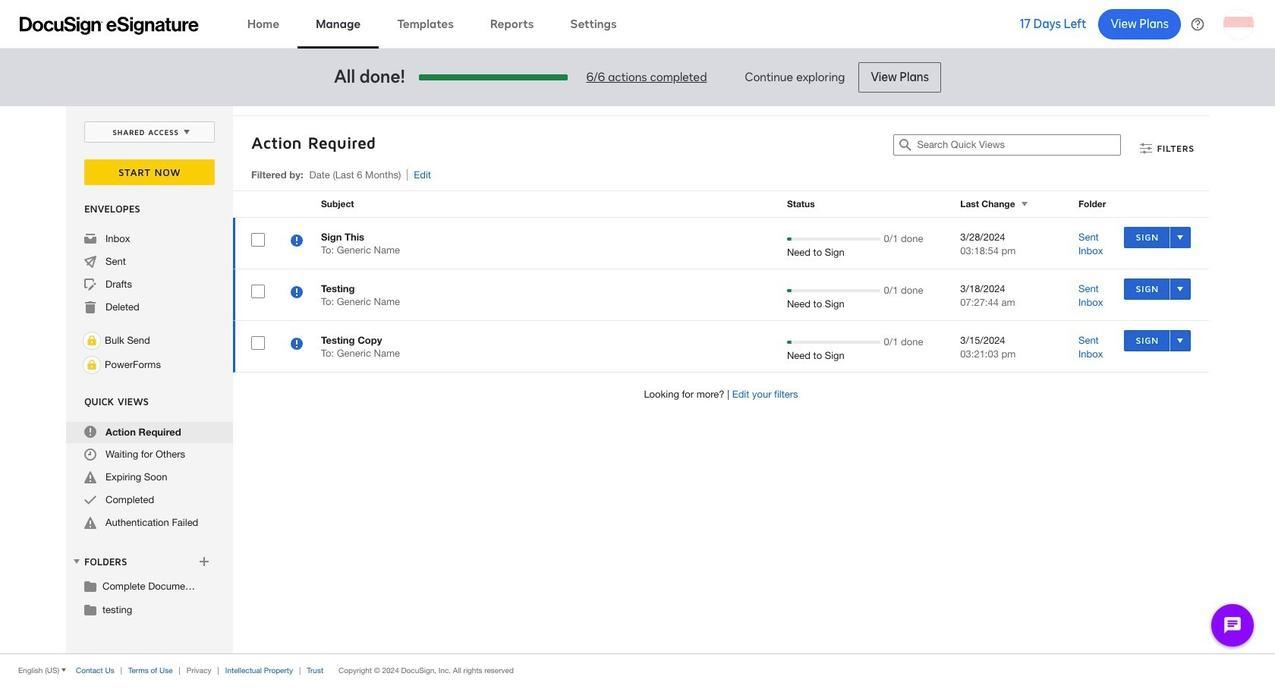 Task type: vqa. For each thing, say whether or not it's contained in the screenshot.
2nd Need to Sign icon from the bottom of the page
yes



Task type: locate. For each thing, give the bounding box(es) containing it.
1 vertical spatial need to sign image
[[291, 338, 303, 352]]

sent image
[[84, 256, 96, 268]]

Search Quick Views text field
[[918, 135, 1121, 155]]

1 lock image from the top
[[83, 332, 101, 350]]

0 vertical spatial lock image
[[83, 332, 101, 350]]

lock image
[[83, 332, 101, 350], [83, 356, 101, 374]]

view folders image
[[71, 556, 83, 568]]

need to sign image
[[291, 235, 303, 249]]

2 lock image from the top
[[83, 356, 101, 374]]

your uploaded profile image image
[[1224, 9, 1254, 39]]

trash image
[[84, 301, 96, 314]]

more info region
[[0, 654, 1276, 686]]

0 vertical spatial need to sign image
[[291, 286, 303, 301]]

1 need to sign image from the top
[[291, 286, 303, 301]]

secondary navigation region
[[66, 106, 1213, 654]]

1 vertical spatial lock image
[[83, 356, 101, 374]]

clock image
[[84, 449, 96, 461]]

need to sign image
[[291, 286, 303, 301], [291, 338, 303, 352]]

alert image
[[84, 517, 96, 529]]



Task type: describe. For each thing, give the bounding box(es) containing it.
folder image
[[84, 604, 96, 616]]

docusign esignature image
[[20, 16, 199, 35]]

draft image
[[84, 279, 96, 291]]

completed image
[[84, 494, 96, 506]]

action required image
[[84, 426, 96, 438]]

2 need to sign image from the top
[[291, 338, 303, 352]]

folder image
[[84, 580, 96, 592]]

inbox image
[[84, 233, 96, 245]]

alert image
[[84, 472, 96, 484]]



